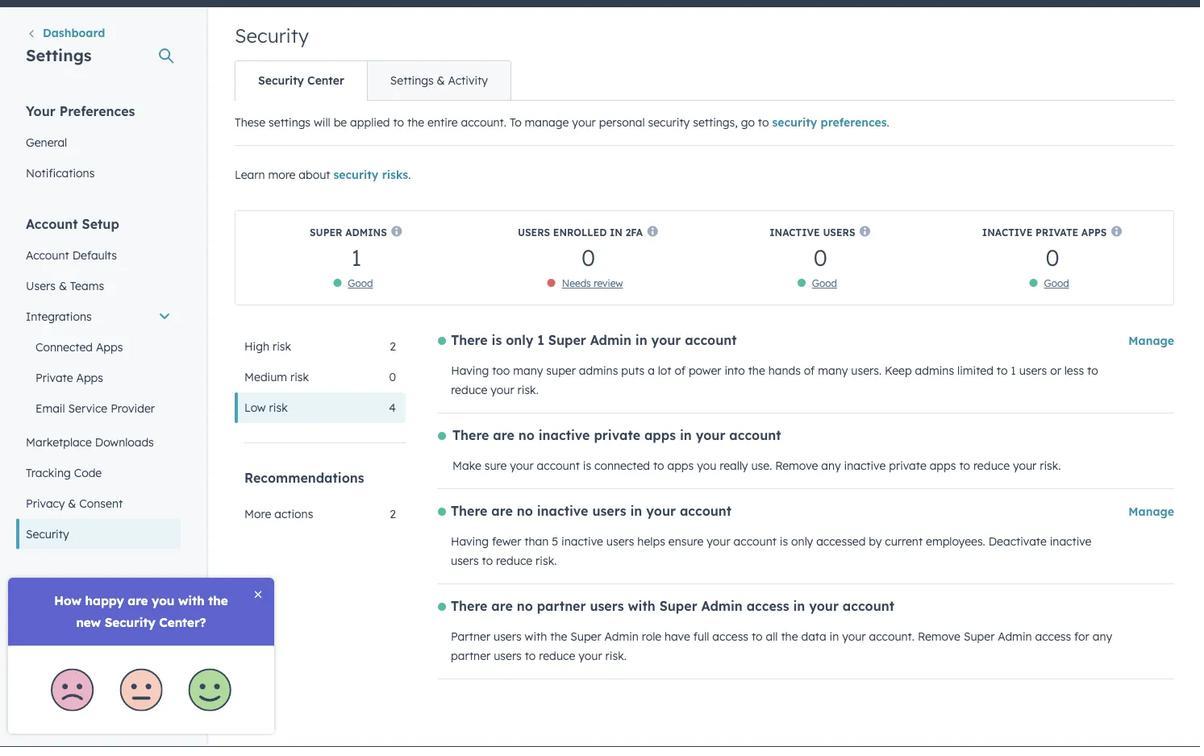 Task type: vqa. For each thing, say whether or not it's contained in the screenshot.


Task type: locate. For each thing, give the bounding box(es) containing it.
0 vertical spatial no
[[519, 428, 535, 444]]

the inside 'having too many super admins puts a lot of power into the hands of many users. keep admins limited to 1 users or less to reduce your risk.'
[[748, 364, 766, 378]]

1 vertical spatial account
[[26, 248, 69, 262]]

risk
[[273, 340, 291, 354], [290, 370, 309, 384], [269, 401, 288, 415]]

0 horizontal spatial private
[[594, 428, 641, 444]]

1 horizontal spatial 1
[[538, 332, 545, 349]]

of right hands
[[804, 364, 815, 378]]

account setup element
[[16, 215, 181, 550]]

any
[[822, 459, 841, 473], [1093, 630, 1113, 644]]

in up data
[[793, 599, 805, 615]]

1 inactive from the left
[[770, 226, 820, 238]]

users
[[518, 226, 550, 238], [823, 226, 856, 238], [26, 279, 56, 293]]

having for there are no inactive users in your account
[[451, 535, 489, 549]]

are for there are no inactive private apps in your account
[[493, 428, 515, 444]]

1 vertical spatial account.
[[869, 630, 915, 644]]

risk right medium
[[290, 370, 309, 384]]

super
[[310, 226, 343, 238], [549, 332, 586, 349], [660, 599, 698, 615], [571, 630, 602, 644], [964, 630, 995, 644]]

account inside account defaults link
[[26, 248, 69, 262]]

recommendations
[[244, 470, 364, 487]]

to
[[393, 115, 404, 129], [758, 115, 769, 129], [997, 364, 1008, 378], [1088, 364, 1099, 378], [653, 459, 664, 473], [960, 459, 971, 473], [482, 554, 493, 568], [752, 630, 763, 644], [525, 650, 536, 664]]

manage
[[1129, 334, 1175, 348], [1129, 505, 1175, 519]]

0
[[582, 243, 596, 272], [814, 243, 828, 272], [1046, 243, 1060, 272], [389, 370, 396, 384]]

2 horizontal spatial good
[[1044, 277, 1070, 290]]

account inside "having fewer than 5 inactive users helps ensure your account is only accessed by current employees. deactivate inactive users to reduce risk."
[[734, 535, 777, 549]]

1 having from the top
[[451, 364, 489, 378]]

applied
[[350, 115, 390, 129]]

partner down partner
[[451, 650, 491, 664]]

0 horizontal spatial partner
[[451, 650, 491, 664]]

1 vertical spatial 2
[[390, 508, 396, 522]]

0 horizontal spatial many
[[513, 364, 543, 378]]

0 horizontal spatial with
[[525, 630, 547, 644]]

0 vertical spatial &
[[437, 73, 445, 88]]

1 vertical spatial are
[[492, 503, 513, 520]]

your
[[26, 103, 56, 119]]

5
[[552, 535, 559, 549]]

2 vertical spatial security
[[26, 527, 69, 541]]

make
[[453, 459, 482, 473]]

1 account from the top
[[26, 216, 78, 232]]

in right data
[[830, 630, 839, 644]]

2 having from the top
[[451, 535, 489, 549]]

accessed
[[817, 535, 866, 549]]

risk. inside 'having too many super admins puts a lot of power into the hands of many users. keep admins limited to 1 users or less to reduce your risk.'
[[518, 383, 539, 397]]

0 horizontal spatial 1
[[351, 243, 362, 272]]

1 vertical spatial risk
[[290, 370, 309, 384]]

1 vertical spatial apps
[[96, 340, 123, 354]]

teams
[[70, 279, 104, 293]]

2 good button from the left
[[812, 277, 837, 290]]

0 horizontal spatial inactive
[[770, 226, 820, 238]]

risk right low
[[269, 401, 288, 415]]

1 good button from the left
[[348, 277, 373, 290]]

0 vertical spatial 1
[[351, 243, 362, 272]]

manage button
[[1129, 332, 1175, 351], [1129, 503, 1175, 522]]

risk for medium risk
[[290, 370, 309, 384]]

1 horizontal spatial good
[[812, 277, 837, 290]]

1 horizontal spatial remove
[[918, 630, 961, 644]]

settings up the entire
[[390, 73, 434, 88]]

there are no inactive private apps in your account
[[453, 428, 781, 444]]

having inside 'having too many super admins puts a lot of power into the hands of many users. keep admins limited to 1 users or less to reduce your risk.'
[[451, 364, 489, 378]]

1 horizontal spatial account.
[[869, 630, 915, 644]]

1 good from the left
[[348, 277, 373, 290]]

0 horizontal spatial any
[[822, 459, 841, 473]]

defaults
[[72, 248, 117, 262]]

0 for private
[[1046, 243, 1060, 272]]

account for account setup
[[26, 216, 78, 232]]

2 manage from the top
[[1129, 505, 1175, 519]]

than
[[525, 535, 549, 549]]

1 horizontal spatial admins
[[915, 364, 955, 378]]

only
[[506, 332, 534, 349], [792, 535, 814, 549]]

1 vertical spatial partner
[[451, 650, 491, 664]]

admin
[[590, 332, 632, 349], [702, 599, 743, 615], [605, 630, 639, 644], [998, 630, 1032, 644]]

0 vertical spatial settings
[[26, 45, 92, 65]]

partner down 5
[[537, 599, 586, 615]]

needs review button
[[562, 277, 623, 290]]

0 horizontal spatial private
[[36, 371, 73, 385]]

reduce inside 'partner users with the super admin role have full access to all the data in your account. remove super admin access for any partner users to reduce your risk.'
[[539, 650, 576, 664]]

account down by
[[843, 599, 895, 615]]

1 vertical spatial manage button
[[1129, 503, 1175, 522]]

settings & activity link
[[367, 61, 511, 100]]

in down power
[[680, 428, 692, 444]]

marketplace
[[26, 435, 92, 449]]

0 vertical spatial account
[[26, 216, 78, 232]]

1 2 from the top
[[390, 340, 396, 354]]

connected apps link
[[16, 332, 181, 363]]

security left 'settings,'
[[648, 115, 690, 129]]

1 vertical spatial settings
[[390, 73, 434, 88]]

account.
[[461, 115, 507, 129], [869, 630, 915, 644]]

2 vertical spatial 1
[[1011, 364, 1016, 378]]

manage button for there are no inactive users in your account
[[1129, 503, 1175, 522]]

1 vertical spatial private
[[889, 459, 927, 473]]

good down admins
[[348, 277, 373, 290]]

1 horizontal spatial many
[[818, 364, 848, 378]]

many left users.
[[818, 364, 848, 378]]

there for there are no partner users with super admin access in your account
[[451, 599, 488, 615]]

1 vertical spatial any
[[1093, 630, 1113, 644]]

manage for there is only 1 super admin in your account
[[1129, 334, 1175, 348]]

access left for
[[1036, 630, 1072, 644]]

0 vertical spatial account.
[[461, 115, 507, 129]]

good for private
[[1044, 277, 1070, 290]]

private up connected
[[594, 428, 641, 444]]

security down privacy
[[26, 527, 69, 541]]

good down inactive users on the right top
[[812, 277, 837, 290]]

1 vertical spatial 1
[[538, 332, 545, 349]]

2 vertical spatial no
[[517, 599, 533, 615]]

0 horizontal spatial settings
[[26, 45, 92, 65]]

good button for private
[[1044, 277, 1070, 290]]

keep
[[885, 364, 912, 378]]

0 horizontal spatial .
[[408, 168, 411, 182]]

1 horizontal spatial any
[[1093, 630, 1113, 644]]

1 vertical spatial remove
[[918, 630, 961, 644]]

0 down users enrolled in 2fa
[[582, 243, 596, 272]]

admins right keep at the right of page
[[915, 364, 955, 378]]

settings inside navigation
[[390, 73, 434, 88]]

& right privacy
[[68, 497, 76, 511]]

2 of from the left
[[804, 364, 815, 378]]

2 for high risk
[[390, 340, 396, 354]]

1 vertical spatial no
[[517, 503, 533, 520]]

integrations
[[26, 309, 92, 324]]

1 vertical spatial having
[[451, 535, 489, 549]]

risk right high
[[273, 340, 291, 354]]

risk. inside "having fewer than 5 inactive users helps ensure your account is only accessed by current employees. deactivate inactive users to reduce risk."
[[536, 554, 557, 568]]

inactive
[[770, 226, 820, 238], [983, 226, 1033, 238]]

security left risks
[[334, 168, 379, 182]]

1 horizontal spatial good button
[[812, 277, 837, 290]]

settings for settings
[[26, 45, 92, 65]]

2 vertical spatial &
[[68, 497, 76, 511]]

only up too
[[506, 332, 534, 349]]

are up fewer
[[492, 503, 513, 520]]

0 vertical spatial manage button
[[1129, 332, 1175, 351]]

security up settings
[[258, 73, 304, 88]]

& inside privacy & consent link
[[68, 497, 76, 511]]

0 horizontal spatial good button
[[348, 277, 373, 290]]

employees.
[[926, 535, 986, 549]]

0 horizontal spatial only
[[506, 332, 534, 349]]

1 vertical spatial security
[[258, 73, 304, 88]]

1 manage from the top
[[1129, 334, 1175, 348]]

0 horizontal spatial admins
[[579, 364, 618, 378]]

having fewer than 5 inactive users helps ensure your account is only accessed by current employees. deactivate inactive users to reduce risk.
[[451, 535, 1092, 568]]

settings
[[26, 45, 92, 65], [390, 73, 434, 88]]

private up current
[[889, 459, 927, 473]]

data management element
[[16, 576, 181, 748]]

2 vertical spatial is
[[780, 535, 788, 549]]

1 vertical spatial &
[[59, 279, 67, 293]]

1 horizontal spatial private
[[1036, 226, 1079, 238]]

with right partner
[[525, 630, 547, 644]]

will
[[314, 115, 331, 129]]

your preferences
[[26, 103, 135, 119]]

good button down admins
[[348, 277, 373, 290]]

admin up full
[[702, 599, 743, 615]]

0 vertical spatial is
[[492, 332, 502, 349]]

objects button
[[16, 632, 181, 663]]

connected
[[36, 340, 93, 354]]

0 horizontal spatial of
[[675, 364, 686, 378]]

2 inactive from the left
[[983, 226, 1033, 238]]

2 horizontal spatial &
[[437, 73, 445, 88]]

1 vertical spatial manage
[[1129, 505, 1175, 519]]

account. right data
[[869, 630, 915, 644]]

0 down inactive private apps
[[1046, 243, 1060, 272]]

any right use.
[[822, 459, 841, 473]]

2 horizontal spatial is
[[780, 535, 788, 549]]

security inside security center link
[[258, 73, 304, 88]]

0 horizontal spatial is
[[492, 332, 502, 349]]

& for security
[[437, 73, 445, 88]]

code
[[74, 466, 102, 480]]

3 good button from the left
[[1044, 277, 1070, 290]]

are down fewer
[[492, 599, 513, 615]]

1 horizontal spatial only
[[792, 535, 814, 549]]

navigation
[[235, 61, 511, 101]]

users.
[[851, 364, 882, 378]]

2 2 from the top
[[390, 508, 396, 522]]

make sure your account is connected to apps you really use. remove any inactive private apps to reduce your risk.
[[453, 459, 1061, 473]]

& inside the settings & activity link
[[437, 73, 445, 88]]

any right for
[[1093, 630, 1113, 644]]

access right full
[[713, 630, 749, 644]]

no for there are no partner users with super admin access in your account
[[517, 599, 533, 615]]

inactive for inactive private apps
[[983, 226, 1033, 238]]

1 manage button from the top
[[1129, 332, 1175, 351]]

settings for settings & activity
[[390, 73, 434, 88]]

0 vertical spatial remove
[[776, 459, 818, 473]]

1 vertical spatial .
[[408, 168, 411, 182]]

in inside 'partner users with the super admin role have full access to all the data in your account. remove super admin access for any partner users to reduce your risk.'
[[830, 630, 839, 644]]

reduce inside 'having too many super admins puts a lot of power into the hands of many users. keep admins limited to 1 users or less to reduce your risk.'
[[451, 383, 488, 397]]

1 vertical spatial only
[[792, 535, 814, 549]]

no for there are no inactive private apps in your account
[[519, 428, 535, 444]]

is up too
[[492, 332, 502, 349]]

2 good from the left
[[812, 277, 837, 290]]

security inside security "link"
[[26, 527, 69, 541]]

2 account from the top
[[26, 248, 69, 262]]

0 for enrolled
[[582, 243, 596, 272]]

marketplace downloads link
[[16, 427, 181, 458]]

settings
[[269, 115, 311, 129]]

users
[[1020, 364, 1048, 378], [593, 503, 627, 520], [607, 535, 635, 549], [451, 554, 479, 568], [590, 599, 624, 615], [494, 630, 522, 644], [494, 650, 522, 664]]

security up security center
[[235, 23, 309, 48]]

email service provider
[[36, 401, 155, 416]]

admins
[[579, 364, 618, 378], [915, 364, 955, 378]]

there are no inactive users in your account
[[451, 503, 732, 520]]

& left teams at top
[[59, 279, 67, 293]]

1 horizontal spatial of
[[804, 364, 815, 378]]

0 vertical spatial having
[[451, 364, 489, 378]]

having inside "having fewer than 5 inactive users helps ensure your account is only accessed by current employees. deactivate inactive users to reduce risk."
[[451, 535, 489, 549]]

settings,
[[693, 115, 738, 129]]

0 vertical spatial only
[[506, 332, 534, 349]]

account defaults link
[[16, 240, 181, 271]]

private apps link
[[16, 363, 181, 393]]

are up sure
[[493, 428, 515, 444]]

security
[[648, 115, 690, 129], [772, 115, 818, 129], [334, 168, 379, 182]]

2 vertical spatial are
[[492, 599, 513, 615]]

users & teams link
[[16, 271, 181, 301]]

3 good from the left
[[1044, 277, 1070, 290]]

more actions
[[244, 508, 313, 522]]

security right go
[[772, 115, 818, 129]]

users inside account setup element
[[26, 279, 56, 293]]

account up users & teams
[[26, 248, 69, 262]]

& inside users & teams link
[[59, 279, 67, 293]]

& for account setup
[[59, 279, 67, 293]]

0 horizontal spatial account.
[[461, 115, 507, 129]]

2 horizontal spatial good button
[[1044, 277, 1070, 290]]

all
[[766, 630, 778, 644]]

good for users
[[812, 277, 837, 290]]

data
[[26, 577, 58, 593]]

account
[[685, 332, 737, 349], [730, 428, 781, 444], [537, 459, 580, 473], [680, 503, 732, 520], [734, 535, 777, 549], [843, 599, 895, 615]]

inactive
[[539, 428, 590, 444], [844, 459, 886, 473], [537, 503, 589, 520], [562, 535, 603, 549], [1050, 535, 1092, 549]]

1 horizontal spatial inactive
[[983, 226, 1033, 238]]

there are no partner users with super admin access in your account
[[451, 599, 895, 615]]

0 vertical spatial risk
[[273, 340, 291, 354]]

many right too
[[513, 364, 543, 378]]

account. left to on the top left of page
[[461, 115, 507, 129]]

0 vertical spatial .
[[887, 115, 890, 129]]

admins down there is only 1 super admin in your account
[[579, 364, 618, 378]]

0 down inactive users on the right top
[[814, 243, 828, 272]]

settings down dashboard link
[[26, 45, 92, 65]]

0 horizontal spatial users
[[26, 279, 56, 293]]

good down inactive private apps
[[1044, 277, 1070, 290]]

risk for high risk
[[273, 340, 291, 354]]

1 horizontal spatial is
[[583, 459, 592, 473]]

inactive right deactivate
[[1050, 535, 1092, 549]]

private inside account setup element
[[36, 371, 73, 385]]

learn more about security risks .
[[235, 168, 411, 182]]

2 for more actions
[[390, 508, 396, 522]]

in
[[610, 226, 623, 238], [636, 332, 648, 349], [680, 428, 692, 444], [631, 503, 643, 520], [793, 599, 805, 615], [830, 630, 839, 644]]

with up role
[[628, 599, 656, 615]]

your inside 'having too many super admins puts a lot of power into the hands of many users. keep admins limited to 1 users or less to reduce your risk.'
[[491, 383, 514, 397]]

notifications
[[26, 166, 95, 180]]

many
[[513, 364, 543, 378], [818, 364, 848, 378]]

1 horizontal spatial partner
[[537, 599, 586, 615]]

having left fewer
[[451, 535, 489, 549]]

is left accessed
[[780, 535, 788, 549]]

reduce
[[451, 383, 488, 397], [974, 459, 1010, 473], [496, 554, 533, 568], [539, 650, 576, 664]]

there
[[451, 332, 488, 349], [453, 428, 489, 444], [451, 503, 488, 520], [451, 599, 488, 615]]

2 manage button from the top
[[1129, 503, 1175, 522]]

1 horizontal spatial &
[[68, 497, 76, 511]]

account up power
[[685, 332, 737, 349]]

good button down inactive users on the right top
[[812, 277, 837, 290]]

marketplace downloads
[[26, 435, 154, 449]]

only left accessed
[[792, 535, 814, 549]]

0 horizontal spatial good
[[348, 277, 373, 290]]

hands
[[769, 364, 801, 378]]

1 horizontal spatial settings
[[390, 73, 434, 88]]

& left the activity
[[437, 73, 445, 88]]

0 horizontal spatial &
[[59, 279, 67, 293]]

no
[[519, 428, 535, 444], [517, 503, 533, 520], [517, 599, 533, 615]]

fewer
[[492, 535, 522, 549]]

really
[[720, 459, 748, 473]]

2 horizontal spatial 1
[[1011, 364, 1016, 378]]

access
[[747, 599, 790, 615], [713, 630, 749, 644], [1036, 630, 1072, 644]]

account right ensure
[[734, 535, 777, 549]]

1 horizontal spatial users
[[518, 226, 550, 238]]

1 vertical spatial private
[[36, 371, 73, 385]]

2 vertical spatial apps
[[76, 371, 103, 385]]

for
[[1075, 630, 1090, 644]]

the
[[407, 115, 424, 129], [748, 364, 766, 378], [550, 630, 567, 644], [781, 630, 798, 644]]

there for there is only 1 super admin in your account
[[451, 332, 488, 349]]

account up account defaults on the left of page
[[26, 216, 78, 232]]

good button down inactive private apps
[[1044, 277, 1070, 290]]

1 vertical spatial is
[[583, 459, 592, 473]]

general link
[[16, 127, 181, 158]]

entire
[[428, 115, 458, 129]]

1 vertical spatial with
[[525, 630, 547, 644]]

0 vertical spatial private
[[1036, 226, 1079, 238]]

be
[[334, 115, 347, 129]]

is left connected
[[583, 459, 592, 473]]

0 vertical spatial manage
[[1129, 334, 1175, 348]]

2 horizontal spatial security
[[772, 115, 818, 129]]

2 many from the left
[[818, 364, 848, 378]]

apps up the employees. in the right bottom of the page
[[930, 459, 957, 473]]

manage for there are no inactive users in your account
[[1129, 505, 1175, 519]]

of right lot
[[675, 364, 686, 378]]

having left too
[[451, 364, 489, 378]]

privacy & consent link
[[16, 489, 181, 519]]

users inside 'having too many super admins puts a lot of power into the hands of many users. keep admins limited to 1 users or less to reduce your risk.'
[[1020, 364, 1048, 378]]

0 vertical spatial are
[[493, 428, 515, 444]]

more
[[268, 168, 296, 182]]



Task type: describe. For each thing, give the bounding box(es) containing it.
inactive up by
[[844, 459, 886, 473]]

security center link
[[236, 61, 367, 100]]

partner inside 'partner users with the super admin role have full access to all the data in your account. remove super admin access for any partner users to reduce your risk.'
[[451, 650, 491, 664]]

manage
[[525, 115, 569, 129]]

there for there are no inactive private apps in your account
[[453, 428, 489, 444]]

personal
[[599, 115, 645, 129]]

there for there are no inactive users in your account
[[451, 503, 488, 520]]

admin left for
[[998, 630, 1032, 644]]

your inside "having fewer than 5 inactive users helps ensure your account is only accessed by current employees. deactivate inactive users to reduce risk."
[[707, 535, 731, 549]]

2fa
[[626, 226, 643, 238]]

review
[[594, 277, 623, 290]]

super
[[546, 364, 576, 378]]

properties link
[[16, 602, 181, 632]]

enrolled
[[553, 226, 607, 238]]

risk. inside 'partner users with the super admin role have full access to all the data in your account. remove super admin access for any partner users to reduce your risk.'
[[606, 650, 627, 664]]

current
[[885, 535, 923, 549]]

admins
[[345, 226, 387, 238]]

risk for low risk
[[269, 401, 288, 415]]

account for account defaults
[[26, 248, 69, 262]]

good for admins
[[348, 277, 373, 290]]

role
[[642, 630, 662, 644]]

apps up connected
[[645, 428, 676, 444]]

partner users with the super admin role have full access to all the data in your account. remove super admin access for any partner users to reduce your risk.
[[451, 630, 1113, 664]]

0 horizontal spatial remove
[[776, 459, 818, 473]]

these settings will be applied to the entire account. to manage your personal security settings, go to security preferences .
[[235, 115, 890, 129]]

navigation containing security center
[[235, 61, 511, 101]]

too
[[492, 364, 510, 378]]

0 horizontal spatial security
[[334, 168, 379, 182]]

to inside "having fewer than 5 inactive users helps ensure your account is only accessed by current employees. deactivate inactive users to reduce risk."
[[482, 554, 493, 568]]

limited
[[958, 364, 994, 378]]

2 horizontal spatial users
[[823, 226, 856, 238]]

integrations button
[[16, 301, 181, 332]]

1 of from the left
[[675, 364, 686, 378]]

account setup
[[26, 216, 119, 232]]

settings & activity
[[390, 73, 488, 88]]

2 admins from the left
[[915, 364, 955, 378]]

inactive for inactive users
[[770, 226, 820, 238]]

apps for connected apps
[[96, 340, 123, 354]]

privacy & consent
[[26, 497, 123, 511]]

by
[[869, 535, 882, 549]]

dashboard
[[43, 26, 105, 40]]

dashboard link
[[26, 25, 105, 44]]

are for there are no partner users with super admin access in your account
[[492, 599, 513, 615]]

go
[[741, 115, 755, 129]]

0 vertical spatial any
[[822, 459, 841, 473]]

0 vertical spatial apps
[[1082, 226, 1107, 238]]

power
[[689, 364, 722, 378]]

more
[[244, 508, 271, 522]]

notifications link
[[16, 158, 181, 188]]

account up ensure
[[680, 503, 732, 520]]

lot
[[658, 364, 672, 378]]

admin up "puts"
[[590, 332, 632, 349]]

email
[[36, 401, 65, 416]]

is inside "having fewer than 5 inactive users helps ensure your account is only accessed by current employees. deactivate inactive users to reduce risk."
[[780, 535, 788, 549]]

objects
[[26, 640, 66, 654]]

manage button for there is only 1 super admin in your account
[[1129, 332, 1175, 351]]

1 many from the left
[[513, 364, 543, 378]]

1 horizontal spatial .
[[887, 115, 890, 129]]

a
[[648, 364, 655, 378]]

users & teams
[[26, 279, 104, 293]]

in left the 2fa
[[610, 226, 623, 238]]

inactive down super
[[539, 428, 590, 444]]

1 admins from the left
[[579, 364, 618, 378]]

needs
[[562, 277, 591, 290]]

inactive private apps
[[983, 226, 1107, 238]]

you
[[697, 459, 717, 473]]

1 horizontal spatial private
[[889, 459, 927, 473]]

ensure
[[669, 535, 704, 549]]

inactive right 5
[[562, 535, 603, 549]]

properties
[[26, 610, 80, 624]]

data management
[[26, 577, 147, 593]]

or
[[1051, 364, 1062, 378]]

use.
[[752, 459, 772, 473]]

learn
[[235, 168, 265, 182]]

users for users enrolled in 2fa
[[518, 226, 550, 238]]

email service provider link
[[16, 393, 181, 424]]

with inside 'partner users with the super admin role have full access to all the data in your account. remove super admin access for any partner users to reduce your risk.'
[[525, 630, 547, 644]]

having for there is only 1 super admin in your account
[[451, 364, 489, 378]]

helps
[[638, 535, 666, 549]]

service
[[68, 401, 107, 416]]

admin left role
[[605, 630, 639, 644]]

medium
[[244, 370, 287, 384]]

reduce inside "having fewer than 5 inactive users helps ensure your account is only accessed by current employees. deactivate inactive users to reduce risk."
[[496, 554, 533, 568]]

good button for users
[[812, 277, 837, 290]]

4
[[389, 401, 396, 415]]

less
[[1065, 364, 1085, 378]]

users for users & teams
[[26, 279, 56, 293]]

setup
[[82, 216, 119, 232]]

account up there are no inactive users in your account
[[537, 459, 580, 473]]

0 for users
[[814, 243, 828, 272]]

0 vertical spatial security
[[235, 23, 309, 48]]

apps left the you
[[668, 459, 694, 473]]

preferences
[[59, 103, 135, 119]]

provider
[[111, 401, 155, 416]]

good button for admins
[[348, 277, 373, 290]]

0 vertical spatial partner
[[537, 599, 586, 615]]

in up "puts"
[[636, 332, 648, 349]]

having too many super admins puts a lot of power into the hands of many users. keep admins limited to 1 users or less to reduce your risk.
[[451, 364, 1099, 397]]

puts
[[622, 364, 645, 378]]

tracking code
[[26, 466, 102, 480]]

privacy
[[26, 497, 65, 511]]

there is only 1 super admin in your account
[[451, 332, 737, 349]]

1 inside 'having too many super admins puts a lot of power into the hands of many users. keep admins limited to 1 users or less to reduce your risk.'
[[1011, 364, 1016, 378]]

connected apps
[[36, 340, 123, 354]]

account up make sure your account is connected to apps you really use. remove any inactive private apps to reduce your risk.
[[730, 428, 781, 444]]

deactivate
[[989, 535, 1047, 549]]

1 horizontal spatial with
[[628, 599, 656, 615]]

account. inside 'partner users with the super admin role have full access to all the data in your account. remove super admin access for any partner users to reduce your risk.'
[[869, 630, 915, 644]]

needs review
[[562, 277, 623, 290]]

inactive up 5
[[537, 503, 589, 520]]

about
[[299, 168, 330, 182]]

activity
[[448, 73, 488, 88]]

apps for private apps
[[76, 371, 103, 385]]

only inside "having fewer than 5 inactive users helps ensure your account is only accessed by current employees. deactivate inactive users to reduce risk."
[[792, 535, 814, 549]]

1 horizontal spatial security
[[648, 115, 690, 129]]

have
[[665, 630, 690, 644]]

0 vertical spatial private
[[594, 428, 641, 444]]

general
[[26, 135, 67, 149]]

no for there are no inactive users in your account
[[517, 503, 533, 520]]

inactive users
[[770, 226, 856, 238]]

risks
[[382, 168, 408, 182]]

any inside 'partner users with the super admin role have full access to all the data in your account. remove super admin access for any partner users to reduce your risk.'
[[1093, 630, 1113, 644]]

high
[[244, 340, 270, 354]]

center
[[307, 73, 344, 88]]

are for there are no inactive users in your account
[[492, 503, 513, 520]]

management
[[61, 577, 147, 593]]

users enrolled in 2fa
[[518, 226, 643, 238]]

connected
[[595, 459, 650, 473]]

security center
[[258, 73, 344, 88]]

remove inside 'partner users with the super admin role have full access to all the data in your account. remove super admin access for any partner users to reduce your risk.'
[[918, 630, 961, 644]]

downloads
[[95, 435, 154, 449]]

your preferences element
[[16, 102, 181, 188]]

access up all
[[747, 599, 790, 615]]

in up helps
[[631, 503, 643, 520]]

low risk
[[244, 401, 288, 415]]

0 up 4
[[389, 370, 396, 384]]

to
[[510, 115, 522, 129]]

tracking
[[26, 466, 71, 480]]



